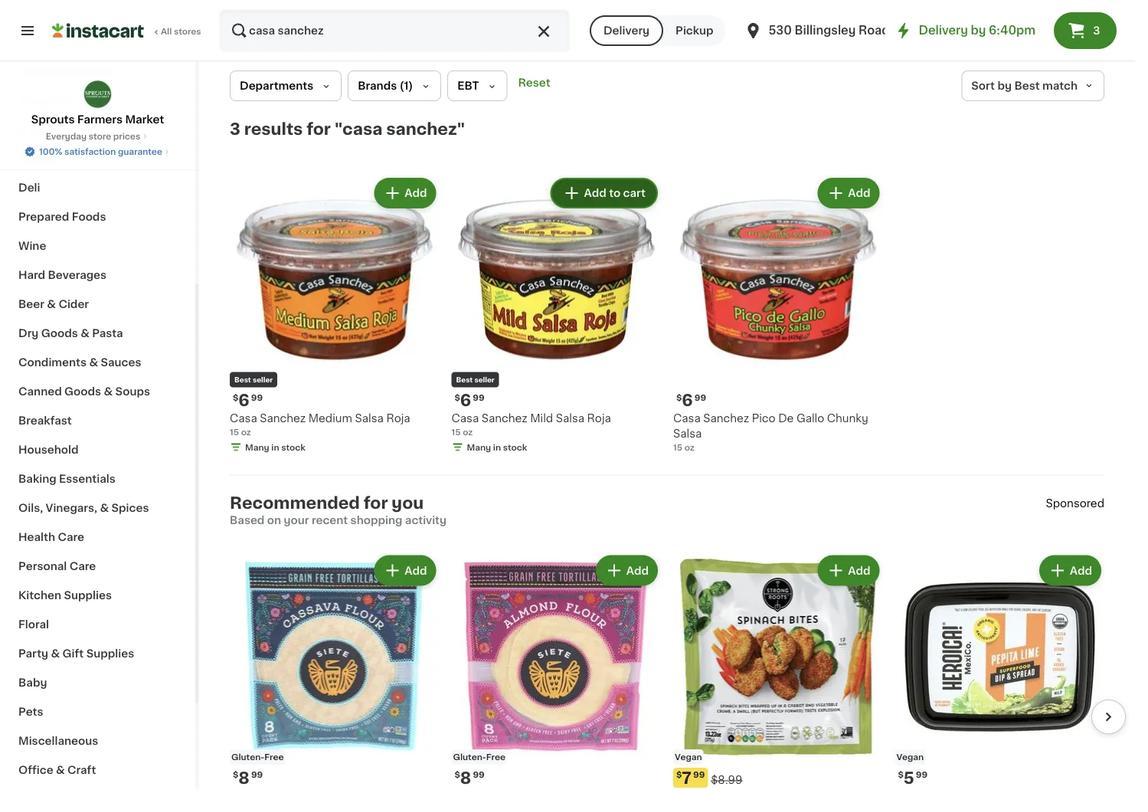 Task type: describe. For each thing, give the bounding box(es) containing it.
product group containing 7
[[674, 552, 883, 790]]

seafood
[[61, 66, 107, 77]]

party
[[18, 649, 48, 659]]

frozen link
[[9, 115, 186, 144]]

$ 6 99 for casa sanchez mild salsa roja
[[455, 392, 485, 408]]

delivery by 6:40pm
[[919, 25, 1036, 36]]

meat
[[18, 66, 47, 77]]

Search field
[[221, 11, 569, 51]]

beer & cider
[[18, 299, 89, 310]]

deli link
[[9, 174, 186, 203]]

recommended for you
[[230, 495, 424, 511]]

casa sanchez medium salsa roja 15 oz
[[230, 413, 410, 436]]

baby
[[18, 678, 47, 689]]

casa sanchez mild salsa roja 15 oz
[[452, 413, 611, 436]]

prepared foods
[[18, 212, 106, 223]]

item carousel region
[[208, 546, 1127, 790]]

pickup button
[[664, 15, 726, 46]]

100%
[[39, 148, 62, 156]]

candy
[[73, 95, 109, 106]]

delivery button
[[590, 15, 664, 46]]

& for craft
[[56, 765, 65, 776]]

oz for casa sanchez mild salsa roja
[[463, 428, 473, 436]]

pico
[[752, 413, 776, 423]]

sprouts farmers market link
[[31, 80, 164, 127]]

casa inside casa sanchez pico de gallo chunky salsa 15 oz
[[674, 413, 701, 423]]

1 vertical spatial supplies
[[86, 649, 134, 659]]

goods for dry
[[41, 328, 78, 339]]

oz for casa sanchez medium salsa roja
[[241, 428, 251, 436]]

wine
[[18, 241, 46, 252]]

prepared
[[18, 212, 69, 223]]

1 $ 8 99 from the left
[[233, 770, 263, 786]]

meat & seafood
[[18, 66, 107, 77]]

activity
[[405, 515, 447, 525]]

sort
[[972, 80, 996, 91]]

all stores
[[161, 27, 201, 36]]

vinegars,
[[46, 503, 97, 514]]

add to cart
[[584, 188, 646, 198]]

stores
[[174, 27, 201, 36]]

sanchez for mild
[[482, 413, 528, 423]]

office
[[18, 765, 53, 776]]

2 gluten-free from the left
[[453, 753, 506, 761]]

$ 6 99 for casa sanchez pico de gallo chunky salsa
[[677, 392, 707, 408]]

pickup
[[676, 25, 714, 36]]

delivery by 6:40pm link
[[895, 21, 1036, 40]]

best inside field
[[1015, 80, 1040, 91]]

everyday store prices
[[46, 132, 140, 141]]

ebt
[[458, 80, 479, 91]]

$8.99
[[711, 775, 743, 786]]

oils, vinegars, & spices link
[[9, 494, 186, 523]]

)
[[409, 80, 413, 91]]

many in stock for medium
[[245, 443, 306, 451]]

sauces
[[101, 358, 141, 368]]

7
[[682, 770, 692, 786]]

wine link
[[9, 232, 186, 261]]

2 gluten- from the left
[[453, 753, 486, 761]]

delivery for delivery by 6:40pm
[[919, 25, 969, 36]]

1 8 from the left
[[239, 770, 250, 786]]

best for add to cart
[[456, 376, 473, 383]]

chunky
[[828, 413, 869, 423]]

roja for casa sanchez mild salsa roja
[[587, 413, 611, 423]]

many for casa sanchez medium salsa roja
[[245, 443, 270, 451]]

essentials
[[59, 474, 115, 485]]

& inside "link"
[[81, 328, 90, 339]]

sanchez for pico
[[704, 413, 750, 423]]

baking essentials link
[[9, 465, 186, 494]]

personal
[[18, 561, 67, 572]]

& for candy
[[61, 95, 70, 106]]

15 for casa sanchez medium salsa roja
[[230, 428, 239, 436]]

floral
[[18, 620, 49, 630]]

3 for 3
[[1094, 25, 1101, 36]]

99 inside $ 5 99
[[916, 771, 928, 779]]

1
[[404, 80, 409, 91]]

match
[[1043, 80, 1078, 91]]

salsa inside casa sanchez pico de gallo chunky salsa 15 oz
[[674, 428, 702, 439]]

service type group
[[590, 15, 726, 46]]

casa for casa sanchez mild salsa roja
[[452, 413, 479, 423]]

miscellaneous
[[18, 736, 98, 747]]

1 horizontal spatial for
[[364, 495, 388, 511]]

ebt button
[[448, 71, 508, 101]]

sprouts farmers market logo image
[[83, 80, 112, 109]]

cart
[[623, 188, 646, 198]]

& left spices
[[100, 503, 109, 514]]

prepared foods link
[[9, 203, 186, 232]]

Best match Sort by field
[[962, 71, 1105, 101]]

canned goods & soups link
[[9, 377, 186, 407]]

best seller for casa sanchez medium salsa roja
[[235, 376, 273, 383]]

$ 5 99
[[899, 770, 928, 786]]

beer
[[18, 299, 44, 310]]

product group containing 5
[[895, 552, 1105, 790]]

canned goods & soups
[[18, 387, 150, 397]]

2 free from the left
[[486, 753, 506, 761]]

soups
[[115, 387, 150, 397]]

hard
[[18, 270, 45, 281]]

satisfaction
[[64, 148, 116, 156]]

best for add
[[235, 376, 251, 383]]

household link
[[9, 436, 186, 465]]

sprouts farmers market
[[31, 114, 164, 125]]

party & gift supplies link
[[9, 640, 186, 669]]

health
[[18, 532, 55, 543]]

spo nsored
[[1046, 498, 1105, 508]]

stock for medium
[[281, 443, 306, 451]]

oils,
[[18, 503, 43, 514]]

all stores link
[[52, 9, 202, 52]]

craft
[[67, 765, 96, 776]]

sort by best match
[[972, 80, 1078, 91]]

$ inside $ 7 99
[[677, 771, 682, 779]]

sanchez"
[[386, 121, 465, 137]]

all
[[161, 27, 172, 36]]

5
[[904, 770, 915, 786]]

on
[[267, 515, 281, 525]]

based on your recent shopping activity
[[230, 515, 447, 525]]

seller for casa sanchez mild salsa roja
[[475, 376, 495, 383]]

stock for mild
[[503, 443, 528, 451]]

baking essentials
[[18, 474, 115, 485]]

deli
[[18, 183, 40, 194]]

$ 6 99 for casa sanchez medium salsa roja
[[233, 392, 263, 408]]

bakery
[[18, 154, 57, 164]]

condiments
[[18, 358, 87, 368]]

hard beverages link
[[9, 261, 186, 290]]



Task type: vqa. For each thing, say whether or not it's contained in the screenshot.
left Gluten-Free
yes



Task type: locate. For each thing, give the bounding box(es) containing it.
sanchez left medium
[[260, 413, 306, 423]]

kitchen supplies
[[18, 590, 112, 601]]

& up sprouts
[[61, 95, 70, 106]]

1 vertical spatial 3
[[230, 121, 241, 137]]

care
[[58, 532, 84, 543], [69, 561, 96, 572]]

1 horizontal spatial salsa
[[556, 413, 585, 423]]

0 vertical spatial care
[[58, 532, 84, 543]]

& left soups at the left
[[104, 387, 113, 397]]

vegan up 5
[[897, 753, 924, 761]]

$ inside $ 5 99
[[899, 771, 904, 779]]

by
[[971, 25, 987, 36], [998, 80, 1012, 91]]

delivery left pickup button
[[604, 25, 650, 36]]

everyday
[[46, 132, 87, 141]]

1 many in stock from the left
[[245, 443, 306, 451]]

salsa for mild
[[556, 413, 585, 423]]

kitchen
[[18, 590, 61, 601]]

personal care link
[[9, 552, 186, 581]]

0 vertical spatial 3
[[1094, 25, 1101, 36]]

1 sanchez from the left
[[260, 413, 306, 423]]

0 horizontal spatial salsa
[[355, 413, 384, 423]]

for up shopping
[[364, 495, 388, 511]]

baby link
[[9, 669, 186, 698]]

0 horizontal spatial $ 6 99
[[233, 392, 263, 408]]

0 horizontal spatial gluten-
[[231, 753, 265, 761]]

brands ( 1 )
[[358, 80, 413, 91]]

dry goods & pasta
[[18, 328, 123, 339]]

foods
[[72, 212, 106, 223]]

sanchez inside casa sanchez mild salsa roja 15 oz
[[482, 413, 528, 423]]

casa for casa sanchez medium salsa roja
[[230, 413, 257, 423]]

reset button
[[514, 71, 555, 95]]

1 horizontal spatial stock
[[503, 443, 528, 451]]

&
[[49, 66, 58, 77], [61, 95, 70, 106], [47, 299, 56, 310], [81, 328, 90, 339], [89, 358, 98, 368], [104, 387, 113, 397], [100, 503, 109, 514], [51, 649, 60, 659], [56, 765, 65, 776]]

medium
[[309, 413, 352, 423]]

0 horizontal spatial casa
[[230, 413, 257, 423]]

1 roja from the left
[[387, 413, 410, 423]]

& left 'craft'
[[56, 765, 65, 776]]

1 gluten- from the left
[[231, 753, 265, 761]]

& right meat
[[49, 66, 58, 77]]

1 horizontal spatial roja
[[587, 413, 611, 423]]

2 casa from the left
[[452, 413, 479, 423]]

pets
[[18, 707, 43, 718]]

farmers
[[77, 114, 123, 125]]

0 vertical spatial by
[[971, 25, 987, 36]]

1 horizontal spatial gluten-free
[[453, 753, 506, 761]]

by for delivery
[[971, 25, 987, 36]]

1 best seller from the left
[[235, 376, 273, 383]]

& left "pasta" on the top left of the page
[[81, 328, 90, 339]]

0 horizontal spatial gluten-free
[[231, 753, 284, 761]]

free
[[265, 753, 284, 761], [486, 753, 506, 761]]

2 vegan from the left
[[897, 753, 924, 761]]

breakfast
[[18, 416, 72, 426]]

by right sort
[[998, 80, 1012, 91]]

3 sanchez from the left
[[704, 413, 750, 423]]

sanchez left pico
[[704, 413, 750, 423]]

to
[[609, 188, 621, 198]]

best seller for casa sanchez mild salsa roja
[[456, 376, 495, 383]]

2 8 from the left
[[460, 770, 472, 786]]

0 horizontal spatial best seller
[[235, 376, 273, 383]]

0 horizontal spatial in
[[272, 443, 279, 451]]

1 vertical spatial by
[[998, 80, 1012, 91]]

0 vertical spatial for
[[307, 121, 331, 137]]

roja inside casa sanchez mild salsa roja 15 oz
[[587, 413, 611, 423]]

0 horizontal spatial $ 8 99
[[233, 770, 263, 786]]

0 horizontal spatial vegan
[[675, 753, 703, 761]]

0 horizontal spatial sanchez
[[260, 413, 306, 423]]

instacart logo image
[[52, 21, 144, 40]]

2 in from the left
[[493, 443, 501, 451]]

0 horizontal spatial 3
[[230, 121, 241, 137]]

spices
[[112, 503, 149, 514]]

salsa inside casa sanchez mild salsa roja 15 oz
[[556, 413, 585, 423]]

delivery for delivery
[[604, 25, 650, 36]]

care down health care link
[[69, 561, 96, 572]]

recent
[[312, 515, 348, 525]]

gluten-
[[231, 753, 265, 761], [453, 753, 486, 761]]

sanchez left mild
[[482, 413, 528, 423]]

1 gluten-free from the left
[[231, 753, 284, 761]]

0 horizontal spatial 15
[[230, 428, 239, 436]]

2 sanchez from the left
[[482, 413, 528, 423]]

in
[[272, 443, 279, 451], [493, 443, 501, 451]]

salsa for medium
[[355, 413, 384, 423]]

& left sauces
[[89, 358, 98, 368]]

seller for casa sanchez medium salsa roja
[[253, 376, 273, 383]]

oz inside casa sanchez medium salsa roja 15 oz
[[241, 428, 251, 436]]

1 horizontal spatial casa
[[452, 413, 479, 423]]

530
[[769, 25, 792, 36]]

1 horizontal spatial delivery
[[919, 25, 969, 36]]

breakfast link
[[9, 407, 186, 436]]

2 horizontal spatial 15
[[674, 443, 683, 451]]

snacks
[[18, 95, 58, 106]]

1 horizontal spatial oz
[[463, 428, 473, 436]]

1 horizontal spatial in
[[493, 443, 501, 451]]

2 horizontal spatial salsa
[[674, 428, 702, 439]]

1 6 from the left
[[239, 392, 250, 408]]

goods for canned
[[64, 387, 101, 397]]

1 seller from the left
[[253, 376, 273, 383]]

condiments & sauces link
[[9, 348, 186, 377]]

stock down casa sanchez medium salsa roja 15 oz
[[281, 443, 306, 451]]

1 vegan from the left
[[675, 753, 703, 761]]

dry goods & pasta link
[[9, 319, 186, 348]]

& for sauces
[[89, 358, 98, 368]]

15
[[230, 428, 239, 436], [452, 428, 461, 436], [674, 443, 683, 451]]

supplies
[[64, 590, 112, 601], [86, 649, 134, 659]]

sanchez inside casa sanchez pico de gallo chunky salsa 15 oz
[[704, 413, 750, 423]]

100% satisfaction guarantee button
[[24, 143, 172, 158]]

1 $ 6 99 from the left
[[233, 392, 263, 408]]

(
[[400, 80, 404, 91]]

0 vertical spatial goods
[[41, 328, 78, 339]]

many in stock for mild
[[467, 443, 528, 451]]

0 horizontal spatial roja
[[387, 413, 410, 423]]

1 vertical spatial care
[[69, 561, 96, 572]]

1 horizontal spatial best seller
[[456, 376, 495, 383]]

15 inside casa sanchez pico de gallo chunky salsa 15 oz
[[674, 443, 683, 451]]

vegan for product group containing 5
[[897, 753, 924, 761]]

$7.99 original price: $8.99 element
[[674, 768, 883, 788]]

delivery
[[919, 25, 969, 36], [604, 25, 650, 36]]

goods
[[41, 328, 78, 339], [64, 387, 101, 397]]

de
[[779, 413, 794, 423]]

1 horizontal spatial 8
[[460, 770, 472, 786]]

add button
[[376, 179, 435, 207], [819, 179, 879, 207], [376, 557, 435, 584], [598, 557, 657, 584], [819, 557, 879, 584], [1041, 557, 1100, 584]]

in for mild
[[493, 443, 501, 451]]

1 in from the left
[[272, 443, 279, 451]]

3 $ 6 99 from the left
[[677, 392, 707, 408]]

party & gift supplies
[[18, 649, 134, 659]]

goods down condiments & sauces
[[64, 387, 101, 397]]

salsa inside casa sanchez medium salsa roja 15 oz
[[355, 413, 384, 423]]

personal care
[[18, 561, 96, 572]]

2 horizontal spatial sanchez
[[704, 413, 750, 423]]

1 many from the left
[[245, 443, 270, 451]]

3 6 from the left
[[682, 392, 693, 408]]

vegan for product group containing 7
[[675, 753, 703, 761]]

add inside button
[[584, 188, 607, 198]]

dry
[[18, 328, 39, 339]]

health care link
[[9, 523, 186, 552]]

& right beer
[[47, 299, 56, 310]]

best seller
[[235, 376, 273, 383], [456, 376, 495, 383]]

stock down casa sanchez mild salsa roja 15 oz
[[503, 443, 528, 451]]

& for cider
[[47, 299, 56, 310]]

1 stock from the left
[[281, 443, 306, 451]]

$ 8 99
[[233, 770, 263, 786], [455, 770, 485, 786]]

vegan up 7
[[675, 753, 703, 761]]

1 horizontal spatial free
[[486, 753, 506, 761]]

0 horizontal spatial 8
[[239, 770, 250, 786]]

sanchez for medium
[[260, 413, 306, 423]]

1 horizontal spatial 6
[[460, 392, 472, 408]]

reset
[[518, 77, 551, 88]]

seller up casa sanchez mild salsa roja 15 oz
[[475, 376, 495, 383]]

pets link
[[9, 698, 186, 727]]

salsa
[[355, 413, 384, 423], [556, 413, 585, 423], [674, 428, 702, 439]]

many in stock down casa sanchez mild salsa roja 15 oz
[[467, 443, 528, 451]]

& for gift
[[51, 649, 60, 659]]

None search field
[[219, 9, 570, 52]]

2 stock from the left
[[503, 443, 528, 451]]

15 inside casa sanchez medium salsa roja 15 oz
[[230, 428, 239, 436]]

pasta
[[92, 328, 123, 339]]

office & craft
[[18, 765, 96, 776]]

530 billingsley road button
[[745, 9, 890, 52]]

delivery inside 'button'
[[604, 25, 650, 36]]

1 casa from the left
[[230, 413, 257, 423]]

shopping
[[351, 515, 403, 525]]

care for personal care
[[69, 561, 96, 572]]

1 horizontal spatial $ 8 99
[[455, 770, 485, 786]]

0 vertical spatial supplies
[[64, 590, 112, 601]]

1 horizontal spatial 15
[[452, 428, 461, 436]]

3 results for "casa sanchez"
[[230, 121, 465, 137]]

by left the '6:40pm'
[[971, 25, 987, 36]]

oz inside casa sanchez mild salsa roja 15 oz
[[463, 428, 473, 436]]

1 horizontal spatial 3
[[1094, 25, 1101, 36]]

2 seller from the left
[[475, 376, 495, 383]]

casa sanchez pico de gallo chunky salsa 15 oz
[[674, 413, 869, 451]]

miscellaneous link
[[9, 727, 186, 756]]

for left "casa on the top left
[[307, 121, 331, 137]]

1 horizontal spatial vegan
[[897, 753, 924, 761]]

oz inside casa sanchez pico de gallo chunky salsa 15 oz
[[685, 443, 695, 451]]

many down casa sanchez mild salsa roja 15 oz
[[467, 443, 491, 451]]

roja right mild
[[587, 413, 611, 423]]

6 for casa sanchez pico de gallo chunky salsa
[[682, 392, 693, 408]]

by inside best match sort by field
[[998, 80, 1012, 91]]

& left gift
[[51, 649, 60, 659]]

2 many from the left
[[467, 443, 491, 451]]

3 casa from the left
[[674, 413, 701, 423]]

2 best seller from the left
[[456, 376, 495, 383]]

1 horizontal spatial $ 6 99
[[455, 392, 485, 408]]

stock
[[281, 443, 306, 451], [503, 443, 528, 451]]

spo
[[1046, 498, 1068, 508]]

0 horizontal spatial 6
[[239, 392, 250, 408]]

many for casa sanchez mild salsa roja
[[467, 443, 491, 451]]

condiments & sauces
[[18, 358, 141, 368]]

6 for casa sanchez mild salsa roja
[[460, 392, 472, 408]]

1 horizontal spatial many in stock
[[467, 443, 528, 451]]

2 horizontal spatial 6
[[682, 392, 693, 408]]

product group
[[230, 175, 440, 456], [452, 175, 661, 456], [674, 175, 883, 453], [230, 552, 440, 790], [452, 552, 661, 790], [674, 552, 883, 790], [895, 552, 1105, 790]]

$
[[233, 393, 239, 402], [455, 393, 460, 402], [677, 393, 682, 402], [233, 771, 239, 779], [455, 771, 460, 779], [677, 771, 682, 779], [899, 771, 904, 779]]

2 roja from the left
[[587, 413, 611, 423]]

supplies down personal care link
[[64, 590, 112, 601]]

6:40pm
[[989, 25, 1036, 36]]

0 horizontal spatial best
[[235, 376, 251, 383]]

1 horizontal spatial many
[[467, 443, 491, 451]]

care down vinegars,
[[58, 532, 84, 543]]

gallo
[[797, 413, 825, 423]]

casa inside casa sanchez medium salsa roja 15 oz
[[230, 413, 257, 423]]

delivery left the '6:40pm'
[[919, 25, 969, 36]]

0 horizontal spatial free
[[265, 753, 284, 761]]

1 horizontal spatial best
[[456, 376, 473, 383]]

$ 6 99
[[233, 392, 263, 408], [455, 392, 485, 408], [677, 392, 707, 408]]

3 inside button
[[1094, 25, 1101, 36]]

2 horizontal spatial oz
[[685, 443, 695, 451]]

gift
[[62, 649, 84, 659]]

add to cart button
[[552, 179, 657, 207]]

3 for 3 results for "casa sanchez"
[[230, 121, 241, 137]]

15 for casa sanchez mild salsa roja
[[452, 428, 461, 436]]

2 horizontal spatial $ 6 99
[[677, 392, 707, 408]]

brands
[[358, 80, 397, 91]]

1 horizontal spatial gluten-
[[453, 753, 486, 761]]

2 $ 8 99 from the left
[[455, 770, 485, 786]]

goods down beer & cider at left top
[[41, 328, 78, 339]]

roja for casa sanchez medium salsa roja
[[387, 413, 410, 423]]

2 horizontal spatial casa
[[674, 413, 701, 423]]

0 horizontal spatial by
[[971, 25, 987, 36]]

1 horizontal spatial by
[[998, 80, 1012, 91]]

goods inside "link"
[[41, 328, 78, 339]]

2 horizontal spatial best
[[1015, 80, 1040, 91]]

supplies up 'baby' link
[[86, 649, 134, 659]]

15 inside casa sanchez mild salsa roja 15 oz
[[452, 428, 461, 436]]

many down casa sanchez medium salsa roja 15 oz
[[245, 443, 270, 451]]

1 free from the left
[[265, 753, 284, 761]]

in down casa sanchez medium salsa roja 15 oz
[[272, 443, 279, 451]]

0 horizontal spatial stock
[[281, 443, 306, 451]]

beverages
[[48, 270, 107, 281]]

2 many in stock from the left
[[467, 443, 528, 451]]

0 horizontal spatial many
[[245, 443, 270, 451]]

6 for casa sanchez medium salsa roja
[[239, 392, 250, 408]]

2 $ 6 99 from the left
[[455, 392, 485, 408]]

3 button
[[1054, 12, 1117, 49]]

seller up casa sanchez medium salsa roja 15 oz
[[253, 376, 273, 383]]

many
[[245, 443, 270, 451], [467, 443, 491, 451]]

0 horizontal spatial oz
[[241, 428, 251, 436]]

office & craft link
[[9, 756, 186, 785]]

snacks & candy
[[18, 95, 109, 106]]

& for seafood
[[49, 66, 58, 77]]

1 horizontal spatial sanchez
[[482, 413, 528, 423]]

0 horizontal spatial seller
[[253, 376, 273, 383]]

casa inside casa sanchez mild salsa roja 15 oz
[[452, 413, 479, 423]]

0 horizontal spatial for
[[307, 121, 331, 137]]

recommended
[[230, 495, 360, 511]]

many in stock down casa sanchez medium salsa roja 15 oz
[[245, 443, 306, 451]]

in for medium
[[272, 443, 279, 451]]

2 6 from the left
[[460, 392, 472, 408]]

by inside the delivery by 6:40pm link
[[971, 25, 987, 36]]

roja inside casa sanchez medium salsa roja 15 oz
[[387, 413, 410, 423]]

in down casa sanchez mild salsa roja 15 oz
[[493, 443, 501, 451]]

sanchez inside casa sanchez medium salsa roja 15 oz
[[260, 413, 306, 423]]

by for sort
[[998, 80, 1012, 91]]

roja right medium
[[387, 413, 410, 423]]

add
[[405, 188, 427, 198], [584, 188, 607, 198], [849, 188, 871, 198], [405, 565, 427, 576], [627, 565, 649, 576], [849, 565, 871, 576], [1070, 565, 1093, 576]]

0 horizontal spatial many in stock
[[245, 443, 306, 451]]

1 vertical spatial for
[[364, 495, 388, 511]]

1 vertical spatial goods
[[64, 387, 101, 397]]

cider
[[59, 299, 89, 310]]

your
[[284, 515, 309, 525]]

99 inside $ 7 99
[[694, 771, 705, 779]]

care for health care
[[58, 532, 84, 543]]

1 horizontal spatial seller
[[475, 376, 495, 383]]

mild
[[530, 413, 553, 423]]

baking
[[18, 474, 56, 485]]

0 horizontal spatial delivery
[[604, 25, 650, 36]]



